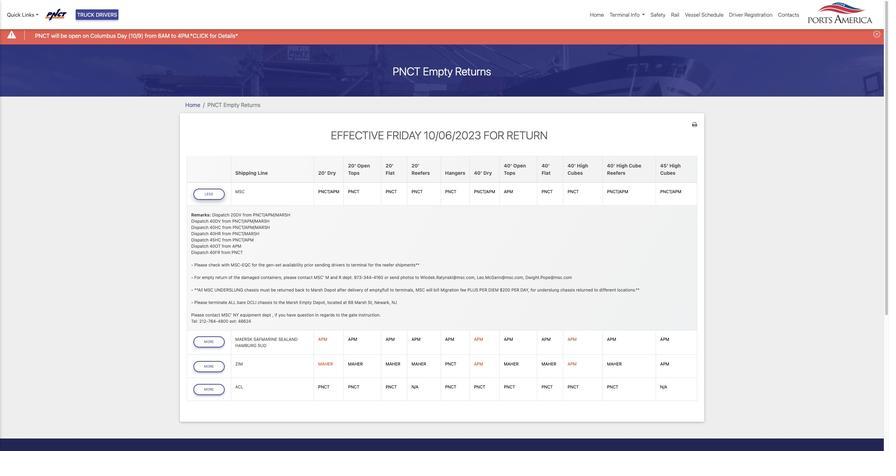 Task type: locate. For each thing, give the bounding box(es) containing it.
1 horizontal spatial dry
[[484, 170, 492, 176]]

truck drivers
[[77, 11, 117, 18]]

terminal
[[610, 11, 630, 18]]

to up if
[[274, 300, 278, 305]]

1 high from the left
[[578, 163, 589, 168]]

0 horizontal spatial flat
[[386, 170, 395, 176]]

2 horizontal spatial high
[[670, 163, 681, 168]]

1 vertical spatial more
[[204, 364, 214, 368]]

will left open
[[51, 33, 59, 39]]

rail link
[[669, 8, 683, 21]]

0 horizontal spatial reefers
[[412, 170, 430, 176]]

for
[[195, 275, 201, 280]]

2 dry from the left
[[484, 170, 492, 176]]

home link
[[588, 8, 607, 21], [185, 102, 200, 108]]

tops inside "20' open tops"
[[348, 170, 360, 176]]

0 horizontal spatial open
[[358, 163, 370, 168]]

20' for 20' open tops
[[348, 163, 356, 168]]

1 dry from the left
[[328, 170, 336, 176]]

chassis up 'dcli' on the bottom
[[244, 287, 259, 293]]

the left the reefer at left bottom
[[375, 262, 382, 268]]

pnct
[[35, 33, 50, 39], [393, 65, 421, 78], [208, 102, 222, 108], [348, 189, 360, 194], [386, 189, 397, 194], [412, 189, 423, 194], [446, 189, 457, 194], [542, 189, 553, 194], [568, 189, 579, 194], [232, 250, 243, 255], [446, 361, 457, 367], [319, 385, 330, 390], [348, 385, 360, 390], [386, 385, 397, 390], [446, 385, 457, 390], [474, 385, 486, 390], [504, 385, 516, 390], [542, 385, 553, 390], [568, 385, 579, 390], [608, 385, 619, 390]]

20' inside the '20' flat'
[[386, 163, 394, 168]]

of
[[229, 275, 233, 280], [365, 287, 369, 293]]

marsh up depot,
[[311, 287, 323, 293]]

0 horizontal spatial home
[[185, 102, 200, 108]]

pnct will be open on columbus day (10/9) from 6am to 4pm.*click for details*
[[35, 33, 238, 39]]

msc right terminals,
[[416, 287, 425, 293]]

0 horizontal spatial per
[[480, 287, 488, 293]]

high
[[578, 163, 589, 168], [617, 163, 628, 168], [670, 163, 681, 168]]

0 horizontal spatial contact
[[205, 312, 220, 318]]

1 horizontal spatial pnct empty returns
[[393, 65, 492, 78]]

2 vertical spatial more
[[204, 388, 214, 391]]

msc' left m
[[314, 275, 325, 280]]

terminals,
[[395, 287, 415, 293]]

3 • from the top
[[191, 287, 193, 293]]

check
[[209, 262, 220, 268]]

$200
[[500, 287, 511, 293]]

1 horizontal spatial of
[[365, 287, 369, 293]]

• up tel:
[[191, 300, 193, 305]]

high inside 45' high cubes
[[670, 163, 681, 168]]

1 vertical spatial of
[[365, 287, 369, 293]]

pnct/apm/marsh
[[253, 212, 291, 217], [232, 219, 270, 224], [233, 225, 270, 230]]

send
[[390, 275, 400, 280]]

0 horizontal spatial of
[[229, 275, 233, 280]]

r
[[339, 275, 342, 280]]

2 • from the top
[[191, 275, 193, 280]]

remarks: dispatch 20dv from pnct/apm/marsh dispatch 40dv from pnct/apm/marsh dispatch 40hc from pnct/apm/marsh dispatch 40hr from pnct/marsh dispatch 45hc from pnct/apm dispatch 40ot from apm dispatch 40fr from pnct
[[191, 212, 291, 255]]

more down 764-
[[204, 340, 214, 344]]

1 more from the top
[[204, 340, 214, 344]]

1 tops from the left
[[348, 170, 360, 176]]

40' dry
[[474, 170, 492, 176]]

40ot
[[210, 244, 221, 249]]

prior
[[305, 262, 314, 268]]

• left check
[[191, 262, 193, 268]]

2 vertical spatial please
[[191, 312, 204, 318]]

40' down for
[[504, 163, 513, 168]]

20' inside "20' open tops"
[[348, 163, 356, 168]]

tops for 20'
[[348, 170, 360, 176]]

contact up 764-
[[205, 312, 220, 318]]

20' for 20' flat
[[386, 163, 394, 168]]

1 vertical spatial returns
[[241, 102, 261, 108]]

marsh right 88
[[355, 300, 367, 305]]

per left the diem
[[480, 287, 488, 293]]

dry for 40' dry
[[484, 170, 492, 176]]

1 vertical spatial home link
[[185, 102, 200, 108]]

gate
[[349, 312, 358, 318]]

1 flat from the left
[[386, 170, 395, 176]]

please down **all
[[195, 300, 207, 305]]

cubes right 40' flat
[[568, 170, 583, 176]]

4 • from the top
[[191, 300, 193, 305]]

6 maher from the left
[[542, 361, 557, 367]]

acl
[[236, 385, 244, 390]]

1 returned from the left
[[277, 287, 294, 293]]

pnct/apm down 40' dry
[[474, 189, 496, 194]]

more for maersk safmarine sealand hamburg sud
[[204, 340, 214, 344]]

1 horizontal spatial reefers
[[608, 170, 626, 176]]

7 maher from the left
[[608, 361, 622, 367]]

40' for 40' dry
[[474, 170, 483, 176]]

more button left acl
[[193, 384, 225, 395]]

0 horizontal spatial n/a
[[412, 385, 419, 390]]

973-
[[354, 275, 364, 280]]

high inside 40' high cubes
[[578, 163, 589, 168]]

question
[[297, 312, 314, 318]]

contact down • please check with msc-eqc for the gen-set availability prior sending drivers to terminal for the reefer shipments**
[[298, 275, 313, 280]]

truck
[[77, 11, 95, 18]]

1 vertical spatial will
[[427, 287, 433, 293]]

40' right hangers
[[474, 170, 483, 176]]

of right delivery
[[365, 287, 369, 293]]

the left gen-
[[259, 262, 265, 268]]

1 • from the top
[[191, 262, 193, 268]]

of right return
[[229, 275, 233, 280]]

photos
[[401, 275, 414, 280]]

leo.mcgann@msc.com,
[[477, 275, 525, 280]]

for
[[484, 128, 505, 142]]

for left details*
[[210, 33, 217, 39]]

will
[[51, 33, 59, 39], [427, 287, 433, 293]]

for
[[210, 33, 217, 39], [252, 262, 258, 268], [369, 262, 374, 268], [531, 287, 537, 293]]

more button down 764-
[[193, 337, 225, 348]]

3 more button from the top
[[193, 384, 225, 395]]

40hc
[[210, 225, 221, 230]]

will left bill
[[427, 287, 433, 293]]

0 vertical spatial will
[[51, 33, 59, 39]]

2 reefers from the left
[[608, 170, 626, 176]]

1 horizontal spatial returned
[[577, 287, 594, 293]]

return
[[216, 275, 228, 280]]

2 maher from the left
[[348, 361, 363, 367]]

20' inside 20' reefers
[[412, 163, 420, 168]]

40' inside the 40' high cube reefers
[[608, 163, 616, 168]]

0 horizontal spatial returned
[[277, 287, 294, 293]]

20' for 20' reefers
[[412, 163, 420, 168]]

the
[[259, 262, 265, 268], [375, 262, 382, 268], [234, 275, 240, 280], [279, 300, 285, 305], [341, 312, 348, 318]]

contact inside please contact msc' ny equipment dept , if you have question in regards to the gate instruction. tel: 212-764-4800 ext: 46624
[[205, 312, 220, 318]]

registration
[[745, 11, 773, 18]]

1 vertical spatial pnct/apm/marsh
[[232, 219, 270, 224]]

dept
[[262, 312, 271, 318]]

2 n/a from the left
[[661, 385, 668, 390]]

20'
[[348, 163, 356, 168], [386, 163, 394, 168], [412, 163, 420, 168], [319, 170, 327, 176]]

be right must
[[271, 287, 276, 293]]

in
[[316, 312, 319, 318]]

1 horizontal spatial open
[[514, 163, 527, 168]]

764-
[[208, 319, 218, 324]]

the left gate
[[341, 312, 348, 318]]

2 per from the left
[[512, 287, 520, 293]]

msc down shipping on the top left of page
[[236, 189, 245, 194]]

close image
[[874, 31, 881, 38]]

dry
[[328, 170, 336, 176], [484, 170, 492, 176]]

0 horizontal spatial msc
[[204, 287, 214, 293]]

• left for
[[191, 275, 193, 280]]

to right photos
[[416, 275, 420, 280]]

more left zim
[[204, 364, 214, 368]]

return
[[507, 128, 548, 142]]

5 maher from the left
[[504, 361, 519, 367]]

2 horizontal spatial marsh
[[355, 300, 367, 305]]

reefers inside the 40' high cube reefers
[[608, 170, 626, 176]]

msc' inside please contact msc' ny equipment dept , if you have question in regards to the gate instruction. tel: 212-764-4800 ext: 46624
[[222, 312, 232, 318]]

msc' up 4800
[[222, 312, 232, 318]]

**all
[[195, 287, 203, 293]]

• for •  for empty return of the damaged containers, please contact msc' m and r dept. 973-344-4160 or send photos  to wlodek.ratynski@msc.com, leo.mcgann@msc.com, dwight.pope@msc.com
[[191, 275, 193, 280]]

open left 40' flat
[[514, 163, 527, 168]]

migration
[[441, 287, 459, 293]]

more button
[[193, 337, 225, 348], [193, 361, 225, 372], [193, 384, 225, 395]]

shipments**
[[396, 262, 420, 268]]

dispatch
[[212, 212, 230, 217], [191, 219, 209, 224], [191, 225, 209, 230], [191, 231, 209, 236], [191, 237, 209, 243], [191, 244, 209, 249], [191, 250, 209, 255]]

0 horizontal spatial high
[[578, 163, 589, 168]]

to inside please contact msc' ny equipment dept , if you have question in regards to the gate instruction. tel: 212-764-4800 ext: 46624
[[336, 312, 340, 318]]

0 vertical spatial please
[[195, 262, 207, 268]]

40fr
[[210, 250, 220, 255]]

1 vertical spatial please
[[195, 300, 207, 305]]

1 cubes from the left
[[568, 170, 583, 176]]

for right terminal
[[369, 262, 374, 268]]

returned left different at the right bottom
[[577, 287, 594, 293]]

45hc
[[210, 237, 221, 243]]

open for 40' open tops
[[514, 163, 527, 168]]

1 vertical spatial more button
[[193, 361, 225, 372]]

open inside 40' open tops
[[514, 163, 527, 168]]

to right the 6am
[[171, 33, 176, 39]]

tops inside 40' open tops
[[504, 170, 516, 176]]

open left the '20' flat'
[[358, 163, 370, 168]]

marsh up have
[[286, 300, 299, 305]]

1 open from the left
[[358, 163, 370, 168]]

1 horizontal spatial will
[[427, 287, 433, 293]]

0 horizontal spatial msc'
[[222, 312, 232, 318]]

2 high from the left
[[617, 163, 628, 168]]

• **all msc underslung chassis must be returned back to marsh depot after delivery of empty/full to terminals, msc will bill migration fee plus per diem $200 per day, for underslung chassis returned to different locations.**
[[191, 287, 640, 293]]

0 vertical spatial more
[[204, 340, 214, 344]]

2 vertical spatial more button
[[193, 384, 225, 395]]

flat
[[386, 170, 395, 176], [542, 170, 551, 176]]

1 horizontal spatial flat
[[542, 170, 551, 176]]

1 horizontal spatial tops
[[504, 170, 516, 176]]

20' dry
[[319, 170, 336, 176]]

contact
[[298, 275, 313, 280], [205, 312, 220, 318]]

from right 45hc
[[222, 237, 232, 243]]

2 cubes from the left
[[661, 170, 676, 176]]

3 high from the left
[[670, 163, 681, 168]]

from right 40hr
[[222, 231, 231, 236]]

for right eqc
[[252, 262, 258, 268]]

• left **all
[[191, 287, 193, 293]]

open inside "20' open tops"
[[358, 163, 370, 168]]

cubes inside 40' high cubes
[[568, 170, 583, 176]]

2 open from the left
[[514, 163, 527, 168]]

ny
[[233, 312, 239, 318]]

0 horizontal spatial returns
[[241, 102, 261, 108]]

0 horizontal spatial cubes
[[568, 170, 583, 176]]

eqc
[[242, 262, 251, 268]]

•
[[191, 262, 193, 268], [191, 275, 193, 280], [191, 287, 193, 293], [191, 300, 193, 305]]

pnct/apm down pnct/marsh
[[233, 237, 254, 243]]

40' right 40' flat
[[568, 163, 576, 168]]

2 more button from the top
[[193, 361, 225, 372]]

2 horizontal spatial msc
[[416, 287, 425, 293]]

1 horizontal spatial high
[[617, 163, 628, 168]]

0 vertical spatial msc'
[[314, 275, 325, 280]]

1 reefers from the left
[[412, 170, 430, 176]]

quick
[[7, 11, 21, 18]]

from left the 6am
[[145, 33, 157, 39]]

0 horizontal spatial tops
[[348, 170, 360, 176]]

equipment
[[240, 312, 261, 318]]

0 horizontal spatial empty
[[224, 102, 240, 108]]

returned down please
[[277, 287, 294, 293]]

1 horizontal spatial cubes
[[661, 170, 676, 176]]

to right the 'regards'
[[336, 312, 340, 318]]

more left acl
[[204, 388, 214, 391]]

0 vertical spatial pnct empty returns
[[393, 65, 492, 78]]

40' inside 40' flat
[[542, 163, 550, 168]]

2 tops from the left
[[504, 170, 516, 176]]

1 vertical spatial contact
[[205, 312, 220, 318]]

more
[[204, 340, 214, 344], [204, 364, 214, 368], [204, 388, 214, 391]]

3 more from the top
[[204, 388, 214, 391]]

from right 20dv
[[243, 212, 252, 217]]

40' right 40' open tops
[[542, 163, 550, 168]]

tops for 40'
[[504, 170, 516, 176]]

terminal
[[351, 262, 367, 268]]

1 horizontal spatial per
[[512, 287, 520, 293]]

the up 'you'
[[279, 300, 285, 305]]

cube
[[629, 163, 642, 168]]

pnct will be open on columbus day (10/9) from 6am to 4pm.*click for details* link
[[35, 31, 238, 40]]

msc
[[236, 189, 245, 194], [204, 287, 214, 293], [416, 287, 425, 293]]

1 vertical spatial be
[[271, 287, 276, 293]]

containers,
[[261, 275, 283, 280]]

40' inside 40' open tops
[[504, 163, 513, 168]]

flat left 20' reefers
[[386, 170, 395, 176]]

tops right 20' dry
[[348, 170, 360, 176]]

dry left 40' open tops
[[484, 170, 492, 176]]

0 horizontal spatial pnct empty returns
[[208, 102, 261, 108]]

more button left zim
[[193, 361, 225, 372]]

1 vertical spatial empty
[[224, 102, 240, 108]]

0 vertical spatial returns
[[456, 65, 492, 78]]

40' for 40' open tops
[[504, 163, 513, 168]]

1 vertical spatial home
[[185, 102, 200, 108]]

2 horizontal spatial empty
[[423, 65, 453, 78]]

chassis right underslung
[[561, 287, 576, 293]]

remarks:
[[191, 212, 211, 217]]

40' for 40' high cube reefers
[[608, 163, 616, 168]]

high for 40' high cube reefers
[[617, 163, 628, 168]]

0 vertical spatial be
[[61, 33, 67, 39]]

,
[[273, 312, 274, 318]]

please for terminate
[[195, 300, 207, 305]]

1 more button from the top
[[193, 337, 225, 348]]

please up tel:
[[191, 312, 204, 318]]

0 horizontal spatial marsh
[[286, 300, 299, 305]]

bill
[[434, 287, 440, 293]]

0 vertical spatial home link
[[588, 8, 607, 21]]

from
[[145, 33, 157, 39], [243, 212, 252, 217], [222, 219, 231, 224], [222, 225, 232, 230], [222, 231, 231, 236], [222, 237, 232, 243], [222, 244, 231, 249], [222, 250, 231, 255]]

40' left cube
[[608, 163, 616, 168]]

40' open tops
[[504, 163, 527, 176]]

1 vertical spatial msc'
[[222, 312, 232, 318]]

high inside the 40' high cube reefers
[[617, 163, 628, 168]]

0 vertical spatial of
[[229, 275, 233, 280]]

cubes inside 45' high cubes
[[661, 170, 676, 176]]

0 vertical spatial more button
[[193, 337, 225, 348]]

underslung
[[538, 287, 560, 293]]

cubes for 40'
[[568, 170, 583, 176]]

diem
[[489, 287, 499, 293]]

msc right **all
[[204, 287, 214, 293]]

flat right 40' open tops
[[542, 170, 551, 176]]

1 horizontal spatial contact
[[298, 275, 313, 280]]

2 more from the top
[[204, 364, 214, 368]]

40' for 40' flat
[[542, 163, 550, 168]]

dry left "20' open tops"
[[328, 170, 336, 176]]

with
[[222, 262, 230, 268]]

per left day,
[[512, 287, 520, 293]]

40' inside 40' high cubes
[[568, 163, 576, 168]]

0 horizontal spatial dry
[[328, 170, 336, 176]]

1 horizontal spatial empty
[[300, 300, 312, 305]]

cubes down 45'
[[661, 170, 676, 176]]

please up for
[[195, 262, 207, 268]]

returned
[[277, 287, 294, 293], [577, 287, 594, 293]]

tops right 40' dry
[[504, 170, 516, 176]]

1 horizontal spatial home link
[[588, 8, 607, 21]]

tel:
[[191, 319, 198, 324]]

1 horizontal spatial n/a
[[661, 385, 668, 390]]

2 flat from the left
[[542, 170, 551, 176]]

msc'
[[314, 275, 325, 280], [222, 312, 232, 318]]

1 vertical spatial pnct empty returns
[[208, 102, 261, 108]]

0 horizontal spatial be
[[61, 33, 67, 39]]

1 horizontal spatial home
[[591, 11, 605, 18]]

• for • please terminate all bare dcli chassis to the marsh empty depot, located at 88 marsh st, newark, nj
[[191, 300, 193, 305]]

0 horizontal spatial will
[[51, 33, 59, 39]]

shipping
[[236, 170, 257, 176]]

from right 40dv
[[222, 219, 231, 224]]

be left open
[[61, 33, 67, 39]]



Task type: describe. For each thing, give the bounding box(es) containing it.
drivers
[[96, 11, 117, 18]]

4 maher from the left
[[412, 361, 427, 367]]

driver
[[730, 11, 744, 18]]

you
[[279, 312, 286, 318]]

newark,
[[375, 300, 391, 305]]

the down msc-
[[234, 275, 240, 280]]

terminal info link
[[607, 8, 648, 21]]

delivery
[[348, 287, 363, 293]]

• please terminate all bare dcli chassis to the marsh empty depot, located at 88 marsh st, newark, nj
[[191, 300, 397, 305]]

4pm.*click
[[178, 33, 209, 39]]

40hr
[[210, 231, 221, 236]]

vessel
[[686, 11, 701, 18]]

20' flat
[[386, 163, 395, 176]]

different
[[600, 287, 617, 293]]

apm inside the 'remarks: dispatch 20dv from pnct/apm/marsh dispatch 40dv from pnct/apm/marsh dispatch 40hc from pnct/apm/marsh dispatch 40hr from pnct/marsh dispatch 45hc from pnct/apm dispatch 40ot from apm dispatch 40fr from pnct'
[[232, 244, 242, 249]]

line
[[258, 170, 268, 176]]

please inside please contact msc' ny equipment dept , if you have question in regards to the gate instruction. tel: 212-764-4800 ext: 46624
[[191, 312, 204, 318]]

pnct/apm down the 40' high cube reefers
[[608, 189, 629, 194]]

to up nj
[[390, 287, 394, 293]]

to right back
[[306, 287, 310, 293]]

1 horizontal spatial msc'
[[314, 275, 325, 280]]

flat for 40' flat
[[542, 170, 551, 176]]

sending
[[315, 262, 331, 268]]

0 vertical spatial pnct/apm/marsh
[[253, 212, 291, 217]]

and
[[331, 275, 338, 280]]

back
[[295, 287, 305, 293]]

more button for maersk safmarine sealand hamburg sud
[[193, 337, 225, 348]]

pnct inside alert
[[35, 33, 50, 39]]

dept.
[[343, 275, 353, 280]]

to right drivers
[[346, 262, 350, 268]]

depot
[[324, 287, 336, 293]]

truck drivers link
[[76, 9, 119, 20]]

open
[[69, 33, 81, 39]]

1 n/a from the left
[[412, 385, 419, 390]]

set
[[276, 262, 282, 268]]

or
[[385, 275, 389, 280]]

40dv
[[210, 219, 221, 224]]

drivers
[[332, 262, 345, 268]]

1 horizontal spatial be
[[271, 287, 276, 293]]

pnct inside the 'remarks: dispatch 20dv from pnct/apm/marsh dispatch 40dv from pnct/apm/marsh dispatch 40hc from pnct/apm/marsh dispatch 40hr from pnct/marsh dispatch 45hc from pnct/apm dispatch 40ot from apm dispatch 40fr from pnct'
[[232, 250, 243, 255]]

1 per from the left
[[480, 287, 488, 293]]

2 vertical spatial empty
[[300, 300, 312, 305]]

empty/full
[[370, 287, 389, 293]]

less
[[205, 192, 213, 196]]

if
[[275, 312, 278, 318]]

to left different at the right bottom
[[595, 287, 599, 293]]

for right day,
[[531, 287, 537, 293]]

hamburg
[[236, 343, 257, 348]]

availability
[[283, 262, 303, 268]]

0 vertical spatial contact
[[298, 275, 313, 280]]

will inside alert
[[51, 33, 59, 39]]

on
[[83, 33, 89, 39]]

please for check
[[195, 262, 207, 268]]

• for • please check with msc-eqc for the gen-set availability prior sending drivers to terminal for the reefer shipments**
[[191, 262, 193, 268]]

to inside alert
[[171, 33, 176, 39]]

hangers
[[446, 170, 466, 176]]

info
[[631, 11, 640, 18]]

1 horizontal spatial marsh
[[311, 287, 323, 293]]

fee
[[461, 287, 467, 293]]

underslung
[[215, 287, 243, 293]]

have
[[287, 312, 296, 318]]

1 horizontal spatial returns
[[456, 65, 492, 78]]

0 vertical spatial home
[[591, 11, 605, 18]]

• for • **all msc underslung chassis must be returned back to marsh depot after delivery of empty/full to terminals, msc will bill migration fee plus per diem $200 per day, for underslung chassis returned to different locations.**
[[191, 287, 193, 293]]

safety
[[651, 11, 666, 18]]

high for 40' high cubes
[[578, 163, 589, 168]]

0 vertical spatial empty
[[423, 65, 453, 78]]

print image
[[693, 122, 698, 127]]

vessel schedule link
[[683, 8, 727, 21]]

ext:
[[230, 319, 237, 324]]

m
[[326, 275, 329, 280]]

from right 40hc
[[222, 225, 232, 230]]

from right 40ot
[[222, 244, 231, 249]]

regards
[[320, 312, 335, 318]]

wlodek.ratynski@msc.com,
[[421, 275, 476, 280]]

effective
[[331, 128, 384, 142]]

friday
[[387, 128, 422, 142]]

2 vertical spatial pnct/apm/marsh
[[233, 225, 270, 230]]

schedule
[[702, 11, 724, 18]]

2 returned from the left
[[577, 287, 594, 293]]

40' for 40' high cubes
[[568, 163, 576, 168]]

day
[[117, 33, 127, 39]]

pnct/marsh
[[233, 231, 260, 236]]

columbus
[[90, 33, 116, 39]]

46624
[[238, 319, 251, 324]]

40' high cubes
[[568, 163, 589, 176]]

nj
[[392, 300, 397, 305]]

more for zim
[[204, 364, 214, 368]]

instruction.
[[359, 312, 381, 318]]

be inside the pnct will be open on columbus day (10/9) from 6am to 4pm.*click for details* link
[[61, 33, 67, 39]]

terminal info
[[610, 11, 640, 18]]

20' for 20' dry
[[319, 170, 327, 176]]

from right the 40fr
[[222, 250, 231, 255]]

more button for acl
[[193, 384, 225, 395]]

the inside please contact msc' ny equipment dept , if you have question in regards to the gate instruction. tel: 212-764-4800 ext: 46624
[[341, 312, 348, 318]]

all
[[229, 300, 236, 305]]

bare
[[237, 300, 246, 305]]

cubes for 45'
[[661, 170, 676, 176]]

st,
[[368, 300, 374, 305]]

sealand
[[279, 337, 298, 342]]

rail
[[672, 11, 680, 18]]

1 horizontal spatial msc
[[236, 189, 245, 194]]

links
[[22, 11, 34, 18]]

6am
[[158, 33, 170, 39]]

pnct/apm down 45' high cubes
[[661, 189, 682, 194]]

dcli
[[247, 300, 257, 305]]

40' high cube reefers
[[608, 163, 642, 176]]

344-
[[364, 275, 374, 280]]

for inside alert
[[210, 33, 217, 39]]

contacts link
[[776, 8, 803, 21]]

msc-
[[231, 262, 242, 268]]

0 horizontal spatial home link
[[185, 102, 200, 108]]

plus
[[468, 287, 479, 293]]

more for acl
[[204, 388, 214, 391]]

45' high cubes
[[661, 163, 681, 176]]

terminate
[[209, 300, 227, 305]]

located
[[328, 300, 342, 305]]

day,
[[521, 287, 530, 293]]

gen-
[[266, 262, 276, 268]]

flat for 20' flat
[[386, 170, 395, 176]]

from inside alert
[[145, 33, 157, 39]]

pnct will be open on columbus day (10/9) from 6am to 4pm.*click for details* alert
[[0, 26, 885, 44]]

high for 45' high cubes
[[670, 163, 681, 168]]

chassis down must
[[258, 300, 273, 305]]

open for 20' open tops
[[358, 163, 370, 168]]

details*
[[218, 33, 238, 39]]

dry for 20' dry
[[328, 170, 336, 176]]

pnct/apm inside the 'remarks: dispatch 20dv from pnct/apm/marsh dispatch 40dv from pnct/apm/marsh dispatch 40hc from pnct/apm/marsh dispatch 40hr from pnct/marsh dispatch 45hc from pnct/apm dispatch 40ot from apm dispatch 40fr from pnct'
[[233, 237, 254, 243]]

please
[[284, 275, 297, 280]]

damaged
[[241, 275, 260, 280]]

must
[[260, 287, 270, 293]]

1 maher from the left
[[319, 361, 333, 367]]

depot,
[[313, 300, 326, 305]]

more button for zim
[[193, 361, 225, 372]]

pnct/apm down 20' dry
[[319, 189, 340, 194]]

3 maher from the left
[[386, 361, 401, 367]]

at
[[343, 300, 347, 305]]

less button
[[193, 189, 225, 200]]



Task type: vqa. For each thing, say whether or not it's contained in the screenshot.
terminals,
yes



